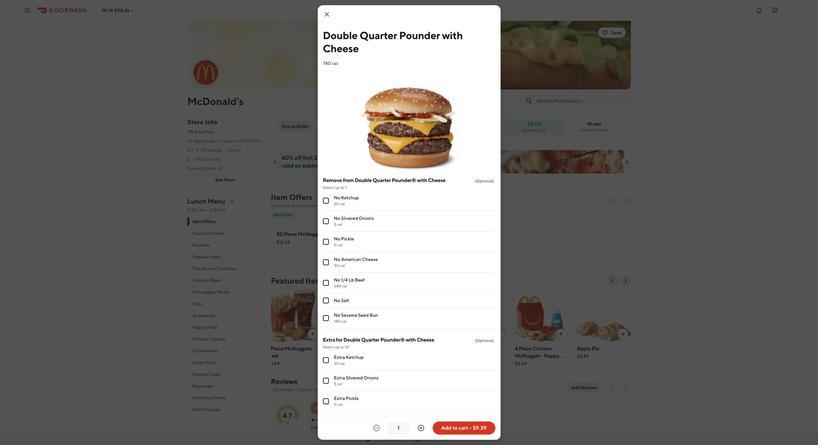 Task type: locate. For each thing, give the bounding box(es) containing it.
offers for item offers
[[203, 219, 216, 224]]

item
[[271, 193, 288, 202], [274, 213, 282, 218], [193, 219, 202, 224]]

0 vertical spatial mcnuggets
[[298, 231, 325, 238]]

1 vertical spatial next button of carousel image
[[623, 278, 628, 284]]

5 for extra
[[334, 382, 337, 387]]

1 horizontal spatial off
[[361, 155, 368, 161]]

(optional) for remove from double quarter pounder® with cheese
[[475, 179, 494, 184]]

no down no ketchup 20 cal
[[334, 216, 340, 221]]

cal inside extra ketchup 20 cal
[[340, 361, 345, 366]]

1 vertical spatial 135
[[271, 387, 278, 393]]

quarter
[[360, 29, 397, 41], [373, 177, 391, 184], [361, 337, 380, 343], [347, 346, 365, 352]]

no up 50
[[334, 257, 340, 262]]

0 horizontal spatial -
[[207, 207, 209, 213]]

40%
[[281, 155, 294, 161]]

mcnuggets
[[298, 231, 325, 238], [285, 346, 312, 352]]

select for remove
[[323, 185, 334, 190]]

free 20pc mcnuggetsⓡ on $20+
[[375, 436, 454, 442]]

1 vertical spatial onions
[[364, 376, 379, 381]]

pounder®
[[392, 177, 416, 184], [381, 337, 405, 343]]

mcnuggets for meal
[[285, 346, 312, 352]]

pickle inside no pickle 0 cal
[[341, 237, 354, 242]]

next button of carousel image
[[625, 159, 630, 165]]

0 horizontal spatial 135
[[200, 148, 207, 153]]

1 vertical spatial (optional)
[[475, 338, 494, 343]]

20 down for
[[334, 361, 339, 366]]

1 vertical spatial slivered
[[346, 376, 363, 381]]

4.7 up of 5 stars
[[283, 412, 292, 420]]

double inside double quarter pounder with cheese
[[323, 29, 358, 41]]

11:00 am - 4:59 pm
[[187, 207, 227, 213]]

pm
[[253, 139, 261, 144]]

sweets treats
[[193, 372, 221, 377]]

2 vertical spatial item
[[193, 219, 202, 224]]

up for remove
[[335, 185, 340, 190]]

740
[[323, 61, 331, 66]]

ratings down now
[[208, 148, 222, 153]]

slivered
[[341, 216, 358, 221], [346, 376, 363, 381]]

add item to cart image
[[559, 332, 564, 337]]

0 vertical spatial more
[[224, 177, 235, 183]]

pickle for from
[[341, 237, 354, 242]]

- inside the 4 piece chicken mcnugget - happy meal
[[541, 353, 543, 359]]

ratings
[[208, 148, 222, 153], [279, 387, 293, 393]]

most popular button
[[187, 404, 263, 416]]

ketchup
[[341, 195, 359, 201], [346, 355, 364, 360]]

5 up extra pickle 0 cal
[[334, 382, 337, 387]]

&
[[203, 166, 206, 171]]

featured items inside 'button'
[[193, 231, 224, 236]]

pounder inside double quarter pounder with cheese $9.39
[[329, 353, 349, 359]]

slivered for from
[[341, 216, 358, 221]]

ketchup down 10
[[346, 355, 364, 360]]

on inside 40% off first 2 orders up to $10 off with 40welcome, valid on subtotals $15
[[295, 162, 301, 169]]

info
[[205, 118, 217, 126]]

$9.39
[[329, 361, 341, 367], [473, 425, 487, 432]]

extra ketchup 20 cal
[[334, 355, 364, 366]]

double inside double quarter pounder with cheese $9.39
[[329, 346, 346, 352]]

more inside button
[[224, 177, 235, 183]]

cal right '180'
[[341, 319, 347, 324]]

0 horizontal spatial piece
[[271, 346, 284, 352]]

0 horizontal spatial featured items
[[193, 231, 224, 236]]

1 vertical spatial ratings
[[279, 387, 293, 393]]

0 vertical spatial next button of carousel image
[[623, 198, 628, 203]]

store
[[187, 118, 204, 126]]

add up the $20+
[[441, 425, 452, 432]]

0 horizontal spatial delivery
[[523, 128, 539, 133]]

4.7
[[187, 148, 194, 153], [283, 412, 292, 420]]

0 vertical spatial pounder®
[[392, 177, 416, 184]]

item down limit
[[274, 213, 282, 218]]

6 no from the top
[[334, 298, 340, 304]]

1 vertical spatial $9.39
[[473, 425, 487, 432]]

on
[[295, 162, 301, 169], [434, 436, 440, 442]]

item offer
[[274, 213, 293, 218]]

up up $15
[[336, 155, 343, 161]]

5 inside no slivered onions 5 cal
[[334, 222, 337, 227]]

1 vertical spatial happy
[[544, 353, 559, 359]]

0 vertical spatial slivered
[[341, 216, 358, 221]]

1 vertical spatial pounder®
[[381, 337, 405, 343]]

items inside popular items button
[[210, 255, 221, 260]]

no american cheese 50 cal
[[334, 257, 378, 268]]

stars
[[287, 432, 295, 437]]

5 for remove
[[334, 222, 337, 227]]

to left 10
[[340, 345, 344, 350]]

see for see all
[[416, 425, 423, 430]]

no for no american cheese 50 cal
[[334, 257, 340, 262]]

extra up 'pamela d'
[[334, 396, 345, 402]]

20 for extra
[[334, 361, 339, 366]]

add
[[571, 386, 581, 391], [441, 425, 452, 432]]

1 vertical spatial previous button of carousel image
[[610, 198, 615, 203]]

reviews up popular items
[[193, 243, 210, 248]]

meal inside button
[[207, 325, 218, 330]]

next button of carousel image
[[623, 198, 628, 203], [623, 278, 628, 284]]

20 up the '$12.74'
[[277, 231, 283, 238]]

items inside "featured items" heading
[[306, 276, 326, 286]]

extra down 10
[[334, 355, 345, 360]]

cal up extra pickle 0 cal
[[337, 382, 342, 387]]

4
[[515, 346, 518, 352]]

cal down 10
[[340, 361, 345, 366]]

double down close double quarter pounder with cheese icon
[[323, 29, 358, 41]]

offers up discount
[[289, 193, 312, 202]]

1 vertical spatial up
[[335, 185, 340, 190]]

items down beverages button
[[214, 396, 226, 401]]

on right valid
[[295, 162, 301, 169]]

double down for
[[329, 346, 346, 352]]

0 vertical spatial pounder
[[399, 29, 440, 41]]

6
[[267, 346, 270, 352]]

(optional) inside extra for double quarter pounder® with cheese group
[[475, 338, 494, 343]]

no left salt
[[334, 298, 340, 304]]

popular up the
[[193, 255, 209, 260]]

featured
[[193, 231, 212, 236], [271, 276, 304, 286]]

10
[[345, 345, 349, 350]]

0 vertical spatial select
[[323, 185, 334, 190]]

cal up no pickle 0 cal
[[337, 222, 342, 227]]

pounder for double quarter pounder with cheese $9.39
[[329, 353, 349, 359]]

1 horizontal spatial reviews
[[271, 378, 297, 386]]

up left 7
[[335, 185, 340, 190]]

delivery
[[581, 127, 598, 133], [523, 128, 539, 133]]

5 no from the top
[[334, 278, 340, 283]]

delivery left time
[[581, 127, 598, 133]]

popular down "individual items"
[[204, 407, 220, 413]]

see down fees
[[215, 177, 223, 183]]

up down for
[[335, 345, 340, 350]]

extra for extra for double quarter pounder® with cheese
[[323, 337, 335, 343]]

0 vertical spatial ketchup
[[341, 195, 359, 201]]

5 inside extra slivered onions 5 cal
[[334, 382, 337, 387]]

no inside no american cheese 50 cal
[[334, 257, 340, 262]]

1 horizontal spatial offers
[[289, 193, 312, 202]]

1 (optional) from the top
[[475, 179, 494, 184]]

no inside no pickle 0 cal
[[334, 237, 340, 242]]

1 vertical spatial offers
[[203, 219, 216, 224]]

- right 'am'
[[207, 207, 209, 213]]

off left first
[[295, 155, 302, 161]]

chicken
[[533, 346, 552, 352]]

1 horizontal spatial ratings
[[279, 387, 293, 393]]

1 horizontal spatial previous button of carousel image
[[610, 198, 615, 203]]

items inside featured items 'button'
[[212, 231, 224, 236]]

1 vertical spatial meals
[[217, 290, 229, 295]]

meals down the kerwin frost box
[[209, 278, 221, 283]]

to left $10
[[344, 155, 349, 161]]

slivered for for
[[346, 376, 363, 381]]

1 horizontal spatial 4.7
[[283, 412, 292, 420]]

pamela d
[[326, 405, 347, 412]]

1 vertical spatial select
[[323, 345, 334, 350]]

-
[[207, 207, 209, 213], [541, 353, 543, 359], [470, 425, 472, 432]]

0 horizontal spatial pounder
[[329, 353, 349, 359]]

select inside remove from double quarter pounder® with cheese select up to 7
[[323, 185, 334, 190]]

1 horizontal spatial piece
[[284, 231, 297, 238]]

10:30
[[241, 139, 252, 144]]

1 horizontal spatial delivery
[[581, 127, 598, 133]]

reviews 135 ratings • 1 public review
[[271, 378, 327, 393]]

1 vertical spatial 0
[[334, 403, 337, 407]]

cal up american
[[338, 243, 343, 248]]

1 horizontal spatial 135
[[271, 387, 278, 393]]

limit
[[271, 203, 282, 208]]

add item to cart image for 6pc chicken mcnuggets happy meal image at right
[[496, 332, 502, 337]]

extra inside extra ketchup 20 cal
[[334, 355, 345, 360]]

no sesame seed bun 180 cal
[[334, 313, 378, 324]]

up inside extra for double quarter pounder® with cheese select up to 10
[[335, 345, 340, 350]]

mcnuggets down per
[[298, 231, 325, 238]]

0 horizontal spatial happy
[[193, 325, 206, 330]]

next image
[[623, 386, 628, 391]]

0 vertical spatial -
[[207, 207, 209, 213]]

to inside extra for double quarter pounder® with cheese select up to 10
[[340, 345, 344, 350]]

2 delivery from the left
[[523, 128, 539, 133]]

next button of carousel image for previous button of carousel image
[[623, 278, 628, 284]]

0 horizontal spatial off
[[295, 155, 302, 161]]

1 vertical spatial reviews
[[271, 378, 297, 386]]

0 items, open order cart image
[[771, 6, 779, 14]]

reviews up 1
[[271, 378, 297, 386]]

public
[[300, 387, 313, 393]]

pickle up d
[[346, 396, 359, 402]]

135 inside 'reviews 135 ratings • 1 public review'
[[271, 387, 278, 393]]

1 horizontal spatial see
[[416, 425, 423, 430]]

1 vertical spatial mcnuggets
[[285, 346, 312, 352]]

0 horizontal spatial see
[[215, 177, 223, 183]]

7 no from the top
[[334, 313, 340, 318]]

4 no from the top
[[334, 257, 340, 262]]

- right the cart
[[470, 425, 472, 432]]

cheese inside double quarter pounder with cheese
[[323, 42, 359, 55]]

pickle down no slivered onions 5 cal
[[341, 237, 354, 242]]

2 horizontal spatial meal
[[515, 360, 527, 367]]

cal inside no pickle 0 cal
[[338, 243, 343, 248]]

0 vertical spatial popular
[[193, 255, 209, 260]]

0 inside extra pickle 0 cal
[[334, 403, 337, 407]]

d
[[344, 405, 347, 412]]

item for item offer
[[274, 213, 282, 218]]

extra pickle 0 cal
[[334, 396, 359, 407]]

5 right of
[[284, 432, 286, 437]]

0 up 50
[[334, 243, 337, 248]]

items for individual items button
[[214, 396, 226, 401]]

extra inside extra for double quarter pounder® with cheese select up to 10
[[323, 337, 335, 343]]

1 horizontal spatial featured items
[[271, 276, 326, 286]]

mccafe
[[193, 337, 208, 342]]

• right now
[[217, 139, 219, 144]]

0 vertical spatial item
[[271, 193, 288, 202]]

beverages button
[[187, 381, 263, 392]]

happy inside the 4 piece chicken mcnugget - happy meal
[[544, 353, 559, 359]]

with inside double quarter pounder with cheese
[[442, 29, 463, 41]]

meal down mcnugget
[[515, 360, 527, 367]]

20 right order
[[334, 202, 339, 206]]

delivery down $0.00
[[523, 128, 539, 133]]

offers inside the "item offers limit one discount per order"
[[289, 193, 312, 202]]

double inside extra for double quarter pounder® with cheese select up to 10
[[344, 337, 360, 343]]

more inside button
[[205, 360, 216, 366]]

meals for combo meals
[[209, 278, 221, 283]]

1 horizontal spatial meal
[[267, 353, 278, 359]]

1 vertical spatial -
[[541, 353, 543, 359]]

double up 10
[[344, 337, 360, 343]]

0 horizontal spatial $9.39
[[329, 361, 341, 367]]

pickle inside extra pickle 0 cal
[[346, 396, 359, 402]]

remove from double quarter pounder® with cheese group
[[323, 177, 495, 329]]

the kerwin frost box
[[193, 266, 237, 271]]

add item to cart image
[[393, 251, 398, 256], [310, 332, 315, 337], [496, 332, 502, 337], [621, 332, 626, 337]]

• right $
[[192, 157, 194, 162]]

cheese inside remove from double quarter pounder® with cheese select up to 7
[[428, 177, 446, 184]]

off right $10
[[361, 155, 368, 161]]

11:00
[[187, 207, 198, 213]]

valid
[[281, 162, 294, 169]]

no up '180'
[[334, 313, 340, 318]]

no down remove
[[334, 195, 340, 201]]

extra inside extra pickle 0 cal
[[334, 396, 345, 402]]

1 vertical spatial pickle
[[346, 396, 359, 402]]

add inside button
[[441, 425, 452, 432]]

1 vertical spatial ketchup
[[346, 355, 364, 360]]

mcdonald's image
[[187, 21, 631, 90], [193, 60, 218, 85]]

piece inside 20 piece mcnuggets $12.74
[[284, 231, 297, 238]]

offers down 11:00 am - 4:59 pm
[[203, 219, 216, 224]]

add for add to cart - $9.39
[[441, 425, 452, 432]]

piece right 6
[[271, 346, 284, 352]]

1 vertical spatial 5
[[334, 382, 337, 387]]

piece for mcnugget
[[519, 346, 532, 352]]

•
[[217, 139, 219, 144], [224, 148, 226, 153], [192, 157, 194, 162], [294, 387, 296, 393]]

0 vertical spatial 20
[[334, 202, 339, 206]]

reviews
[[193, 243, 210, 248], [271, 378, 297, 386]]

select left 10
[[323, 345, 334, 350]]

reviews button
[[187, 239, 263, 251]]

135
[[200, 148, 207, 153], [271, 387, 278, 393]]

0 vertical spatial featured items
[[193, 231, 224, 236]]

- down chicken
[[541, 353, 543, 359]]

1 next button of carousel image from the top
[[623, 198, 628, 203]]

1 horizontal spatial pounder
[[399, 29, 440, 41]]

0 horizontal spatial featured
[[193, 231, 212, 236]]

sweets
[[193, 372, 208, 377]]

5 up no pickle 0 cal
[[334, 222, 337, 227]]

fees
[[207, 166, 217, 171]]

happy
[[193, 325, 206, 330], [544, 353, 559, 359]]

0 horizontal spatial meal
[[207, 325, 218, 330]]

see for see more
[[215, 177, 223, 183]]

0 inside no pickle 0 cal
[[334, 243, 337, 248]]

1 vertical spatial popular
[[204, 407, 220, 413]]

piece up the '$12.74'
[[284, 231, 297, 238]]

reviews for reviews
[[193, 243, 210, 248]]

$9.39 right the cart
[[473, 425, 487, 432]]

no 1/4 lb beef 240 cal
[[334, 278, 365, 289]]

1 0 from the top
[[334, 243, 337, 248]]

sides more button
[[187, 357, 263, 369]]

select down remove
[[323, 185, 334, 190]]

extra down extra ketchup 20 cal
[[334, 376, 345, 381]]

6 piece mcnuggets meal image
[[264, 289, 322, 344]]

ketchup inside no ketchup 20 cal
[[341, 195, 359, 201]]

quarter inside double quarter pounder with cheese
[[360, 29, 397, 41]]

0 vertical spatial on
[[295, 162, 301, 169]]

no down no slivered onions 5 cal
[[334, 237, 340, 242]]

0 horizontal spatial offers
[[203, 219, 216, 224]]

select inside extra for double quarter pounder® with cheese select up to 10
[[323, 345, 334, 350]]

1 vertical spatial item
[[274, 213, 282, 218]]

see left all in the bottom of the page
[[416, 425, 423, 430]]

1 vertical spatial meal
[[267, 353, 278, 359]]

0 horizontal spatial reviews
[[193, 243, 210, 248]]

135 up $ • mcdonald's
[[200, 148, 207, 153]]

popular inside button
[[193, 255, 209, 260]]

individual
[[193, 396, 213, 401]]

piece up mcnugget
[[519, 346, 532, 352]]

onions inside no slivered onions 5 cal
[[359, 216, 374, 221]]

extra for double quarter pounder® with cheese group
[[323, 337, 495, 446]]

decrease quantity by 1 image
[[373, 425, 380, 433]]

0 vertical spatial onions
[[359, 216, 374, 221]]

mcdonald's up pricing & fees button
[[196, 157, 221, 162]]

mcnuggets inside 6 piece mcnuggets meal $11.69
[[285, 346, 312, 352]]

no inside no slivered onions 5 cal
[[334, 216, 340, 221]]

1 vertical spatial on
[[434, 436, 440, 442]]

2 vertical spatial 20
[[334, 361, 339, 366]]

cal right 50
[[340, 263, 345, 268]]

2 vertical spatial up
[[335, 345, 340, 350]]

0 vertical spatial add
[[571, 386, 581, 391]]

featured inside heading
[[271, 276, 304, 286]]

1 vertical spatial see
[[416, 425, 423, 430]]

add review
[[571, 386, 597, 391]]

mcdonald's up info
[[187, 95, 244, 107]]

more for see more
[[224, 177, 235, 183]]

2 no from the top
[[334, 216, 340, 221]]

extra left for
[[323, 337, 335, 343]]

previous button of carousel image
[[272, 159, 278, 165], [610, 198, 615, 203]]

order
[[296, 124, 309, 129]]

no for no sesame seed bun 180 cal
[[334, 313, 340, 318]]

items up the kerwin frost box
[[210, 255, 221, 260]]

slivered inside extra slivered onions 5 cal
[[346, 376, 363, 381]]

onions down no ketchup 20 cal
[[359, 216, 374, 221]]

2 next button of carousel image from the top
[[623, 278, 628, 284]]

no for no 1/4 lb beef 240 cal
[[334, 278, 340, 283]]

3 no from the top
[[334, 237, 340, 242]]

to left the cart
[[453, 425, 458, 432]]

onions inside extra slivered onions 5 cal
[[364, 376, 379, 381]]

meal up $11.69
[[267, 353, 278, 359]]

offer
[[283, 213, 293, 218]]

reviews for reviews 135 ratings • 1 public review
[[271, 378, 297, 386]]

item inside the "item offers limit one discount per order"
[[271, 193, 288, 202]]

no up the 240 in the left bottom of the page
[[334, 278, 340, 283]]

double
[[323, 29, 358, 41], [355, 177, 372, 184], [344, 337, 360, 343], [329, 346, 346, 352]]

mcnugget
[[515, 353, 540, 359]]

piece inside 6 piece mcnuggets meal $11.69
[[271, 346, 284, 352]]

see inside button
[[215, 177, 223, 183]]

0 vertical spatial 0
[[334, 243, 337, 248]]

None checkbox
[[323, 198, 329, 204], [323, 358, 329, 364], [323, 198, 329, 204], [323, 358, 329, 364]]

0 vertical spatial previous button of carousel image
[[272, 159, 278, 165]]

extra for extra pickle
[[334, 396, 345, 402]]

items for featured items 'button'
[[212, 231, 224, 236]]

more up "menu"
[[224, 177, 235, 183]]

offers for item offers limit one discount per order
[[289, 193, 312, 202]]

open menu image
[[24, 6, 31, 14]]

4 piece chicken mcnugget - happy meal
[[515, 346, 559, 367]]

0 horizontal spatial ratings
[[208, 148, 222, 153]]

meal
[[207, 325, 218, 330], [267, 353, 278, 359], [515, 360, 527, 367]]

0 vertical spatial meals
[[209, 278, 221, 283]]

1 no from the top
[[334, 195, 340, 201]]

(optional) inside remove from double quarter pounder® with cheese group
[[475, 179, 494, 184]]

• closes at 10:30 pm
[[217, 139, 261, 144]]

cal inside extra pickle 0 cal
[[338, 403, 343, 407]]

no ketchup 20 cal
[[334, 195, 359, 206]]

no inside no ketchup 20 cal
[[334, 195, 340, 201]]

slivered down no ketchup 20 cal
[[341, 216, 358, 221]]

ketchup inside extra ketchup 20 cal
[[346, 355, 364, 360]]

1 horizontal spatial happy
[[544, 353, 559, 359]]

add inside button
[[571, 386, 581, 391]]

one
[[283, 203, 290, 208]]

0 vertical spatial 5
[[334, 222, 337, 227]]

1 delivery from the left
[[581, 127, 598, 133]]

Item Search search field
[[537, 98, 626, 105]]

featured inside 'button'
[[193, 231, 212, 236]]

0 horizontal spatial 4.7
[[187, 148, 194, 153]]

1 vertical spatial 20
[[277, 231, 283, 238]]

2 vertical spatial -
[[470, 425, 472, 432]]

reviews inside button
[[193, 243, 210, 248]]

meals up "fries" button
[[217, 290, 229, 295]]

1 horizontal spatial featured
[[271, 276, 304, 286]]

double right from
[[355, 177, 372, 184]]

pounder inside double quarter pounder with cheese
[[399, 29, 440, 41]]

0 vertical spatial $9.39
[[329, 361, 341, 367]]

onions down double quarter pounder with cheese $9.39
[[364, 376, 379, 381]]

on left the $20+
[[434, 436, 440, 442]]

cheese inside no american cheese 50 cal
[[362, 257, 378, 262]]

2 vertical spatial meal
[[515, 360, 527, 367]]

ketchup for for
[[346, 355, 364, 360]]

mcnuggets right 6
[[285, 346, 312, 352]]

135 down reviews link
[[271, 387, 278, 393]]

popular
[[193, 255, 209, 260], [204, 407, 220, 413]]

happy up mccafe
[[193, 325, 206, 330]]

1 vertical spatial pounder
[[329, 353, 349, 359]]

seed
[[358, 313, 369, 318]]

1 vertical spatial 4.7
[[283, 412, 292, 420]]

ratings down reviews link
[[279, 387, 293, 393]]

20 inside extra ketchup 20 cal
[[334, 361, 339, 366]]

1 select from the top
[[323, 185, 334, 190]]

19 min delivery time
[[581, 121, 608, 133]]

pounder® inside extra for double quarter pounder® with cheese select up to 10
[[381, 337, 405, 343]]

0 for remove
[[334, 243, 337, 248]]

None checkbox
[[323, 219, 329, 224], [323, 239, 329, 245], [323, 260, 329, 266], [323, 280, 329, 286], [323, 316, 329, 321], [323, 378, 329, 384], [323, 399, 329, 405], [323, 219, 329, 224], [323, 239, 329, 245], [323, 260, 329, 266], [323, 280, 329, 286], [323, 316, 329, 321], [323, 378, 329, 384], [323, 399, 329, 405]]

2 (optional) from the top
[[475, 338, 494, 343]]

no inside the no 1/4 lb beef 240 cal
[[334, 278, 340, 283]]

item for item offers limit one discount per order
[[271, 193, 288, 202]]

quarter inside extra for double quarter pounder® with cheese select up to 10
[[361, 337, 380, 343]]

more right sides
[[205, 360, 216, 366]]

1 horizontal spatial more
[[224, 177, 235, 183]]

slivered down extra ketchup 20 cal
[[346, 376, 363, 381]]

next button of carousel image for the rightmost previous button of carousel icon
[[623, 198, 628, 203]]

0 horizontal spatial add
[[441, 425, 452, 432]]

$11.69
[[267, 361, 280, 367]]

cal down 1/4
[[342, 284, 347, 289]]

piece inside the 4 piece chicken mcnugget - happy meal
[[519, 346, 532, 352]]

reviews inside 'reviews 135 ratings • 1 public review'
[[271, 378, 297, 386]]

cal down 7
[[340, 202, 345, 206]]

mcnuggets inside 20 piece mcnuggets $12.74
[[298, 231, 325, 238]]

2 select from the top
[[323, 345, 334, 350]]

0 vertical spatial offers
[[289, 193, 312, 202]]

item down 11:00
[[193, 219, 202, 224]]

pounder® inside remove from double quarter pounder® with cheese select up to 7
[[392, 177, 416, 184]]

add left review in the right bottom of the page
[[571, 386, 581, 391]]

double quarter pounder with cheese
[[323, 29, 463, 55]]

2 0 from the top
[[334, 403, 337, 407]]

0
[[334, 243, 337, 248], [334, 403, 337, 407]]

0 horizontal spatial on
[[295, 162, 301, 169]]

meal up mccafe coffees
[[207, 325, 218, 330]]

salt
[[341, 298, 349, 304]]

add item to cart image for apple pie image
[[621, 332, 626, 337]]

cart
[[459, 425, 469, 432]]

• inside 'reviews 135 ratings • 1 public review'
[[294, 387, 296, 393]]

at
[[235, 139, 240, 144]]

item offers
[[193, 219, 216, 224]]

lunch
[[187, 198, 206, 205]]

4.7 up $
[[187, 148, 194, 153]]

no for no slivered onions 5 cal
[[334, 216, 340, 221]]

cal left d
[[338, 403, 343, 407]]

5
[[334, 222, 337, 227], [334, 382, 337, 387], [284, 432, 286, 437]]

items inside individual items button
[[214, 396, 226, 401]]

2 horizontal spatial -
[[541, 353, 543, 359]]

0 left d
[[334, 403, 337, 407]]

ratings inside 'reviews 135 ratings • 1 public review'
[[279, 387, 293, 393]]

1 vertical spatial add
[[441, 425, 452, 432]]

1 horizontal spatial add
[[571, 386, 581, 391]]

$9.39 down for
[[329, 361, 341, 367]]

extra inside extra slivered onions 5 cal
[[334, 376, 345, 381]]

item up limit
[[271, 193, 288, 202]]

to left 7
[[340, 185, 344, 190]]

happy down chicken
[[544, 353, 559, 359]]

1 horizontal spatial on
[[434, 436, 440, 442]]



Task type: vqa. For each thing, say whether or not it's contained in the screenshot.
Snacks IMAGE
no



Task type: describe. For each thing, give the bounding box(es) containing it.
previous image
[[610, 386, 615, 391]]

shareables
[[193, 313, 215, 319]]

pounder® for extra for double quarter pounder® with cheese
[[381, 337, 405, 343]]

Current quantity is 1 number field
[[392, 425, 405, 432]]

2 off from the left
[[361, 155, 368, 161]]

delivery inside $0.00 delivery fee
[[523, 128, 539, 133]]

meal inside 6 piece mcnuggets meal $11.69
[[267, 353, 278, 359]]

up inside 40% off first 2 orders up to $10 off with 40welcome, valid on subtotals $15
[[336, 155, 343, 161]]

coffees
[[209, 337, 225, 342]]

mi
[[236, 148, 241, 153]]

apple pie image
[[575, 289, 632, 344]]

no for no salt
[[334, 298, 340, 304]]

no salt
[[334, 298, 349, 304]]

1
[[297, 387, 299, 393]]

pamela
[[326, 405, 343, 412]]

add to cart - $9.39 button
[[433, 422, 495, 435]]

1 vertical spatial featured items
[[271, 276, 326, 286]]

all
[[424, 425, 429, 430]]

piece for meal
[[271, 346, 284, 352]]

111
[[102, 8, 107, 13]]

2 vertical spatial 5
[[284, 432, 286, 437]]

with inside 40% off first 2 orders up to $10 off with 40welcome, valid on subtotals $15
[[369, 155, 380, 161]]

increase quantity by 1 image
[[417, 425, 425, 433]]

item for item offers
[[193, 219, 202, 224]]

sweets treats button
[[187, 369, 263, 381]]

more for sides more
[[205, 360, 216, 366]]

american
[[341, 257, 361, 262]]

cal inside the no 1/4 lb beef 240 cal
[[342, 284, 347, 289]]

meal inside the 4 piece chicken mcnugget - happy meal
[[515, 360, 527, 367]]

from
[[343, 177, 354, 184]]

kerwin
[[201, 266, 216, 271]]

combo
[[193, 278, 208, 283]]

double quarter pounder with cheese image
[[326, 289, 384, 344]]

group order button
[[278, 121, 313, 132]]

ketchup for from
[[341, 195, 359, 201]]

extra for extra ketchup
[[334, 355, 345, 360]]

$9.39 inside button
[[473, 425, 487, 432]]

see all
[[416, 425, 429, 430]]

0.6 mi
[[228, 148, 241, 153]]

cal inside no slivered onions 5 cal
[[337, 222, 342, 227]]

pounder for double quarter pounder with cheese
[[399, 29, 440, 41]]

delivery inside the 19 min delivery time
[[581, 127, 598, 133]]

extra for extra slivered onions
[[334, 376, 345, 381]]

mccafe coffees button
[[187, 334, 263, 345]]

item offers heading
[[271, 192, 312, 203]]

add item to cart image for 6 piece mcnuggets meal "image" on the left bottom
[[310, 332, 315, 337]]

double quarter pounder with cheese dialog
[[318, 5, 501, 446]]

up for extra
[[335, 345, 340, 350]]

with inside extra for double quarter pounder® with cheese select up to 10
[[406, 337, 416, 343]]

closes
[[221, 139, 235, 144]]

1 off from the left
[[295, 155, 302, 161]]

meals for mcnuggets meals
[[217, 290, 229, 295]]

lb
[[349, 278, 354, 283]]

7
[[345, 185, 347, 190]]

the
[[193, 266, 200, 271]]

quarter inside remove from double quarter pounder® with cheese select up to 7
[[373, 177, 391, 184]]

to inside 40% off first 2 orders up to $10 off with 40welcome, valid on subtotals $15
[[344, 155, 349, 161]]

save
[[612, 30, 622, 35]]

quarter inside double quarter pounder with cheese $9.39
[[347, 346, 365, 352]]

No Salt checkbox
[[323, 298, 329, 304]]

w
[[108, 8, 113, 13]]

onions for from
[[359, 216, 374, 221]]

sides
[[193, 360, 204, 366]]

cal inside no sesame seed bun 180 cal
[[341, 319, 347, 324]]

no pickle 0 cal
[[334, 237, 354, 248]]

6pc chicken mcnuggets happy meal image
[[450, 289, 508, 344]]

condiments
[[193, 349, 218, 354]]

cheese inside extra for double quarter pounder® with cheese select up to 10
[[417, 337, 434, 343]]

pounder® for remove from double quarter pounder® with cheese
[[392, 177, 416, 184]]

happy meal
[[193, 325, 218, 330]]

double inside remove from double quarter pounder® with cheese select up to 7
[[355, 177, 372, 184]]

• left the '0.6'
[[224, 148, 226, 153]]

featured items heading
[[271, 276, 326, 286]]

no slivered onions 5 cal
[[334, 216, 374, 227]]

4 piece chicken mcnugget - happy meal image
[[512, 289, 570, 344]]

mcnuggets meals button
[[187, 287, 263, 298]]

happy inside button
[[193, 325, 206, 330]]

min
[[593, 121, 602, 127]]

$6.69
[[515, 361, 527, 367]]

180
[[334, 319, 341, 324]]

onions for for
[[364, 376, 379, 381]]

subtotals
[[302, 162, 326, 169]]

20 for remove
[[334, 202, 339, 206]]

1/4
[[341, 278, 348, 283]]

to inside button
[[453, 425, 458, 432]]

select promotional banner element
[[431, 174, 471, 186]]

111 w 57th st button
[[102, 8, 135, 13]]

0 horizontal spatial previous button of carousel image
[[272, 159, 278, 165]]

0 vertical spatial 4.7
[[187, 148, 194, 153]]

combo meals
[[193, 278, 221, 283]]

open now
[[193, 139, 215, 144]]

p
[[315, 405, 319, 412]]

20 inside 20 piece mcnuggets $12.74
[[277, 231, 283, 238]]

previous button of carousel image
[[610, 278, 615, 284]]

57th
[[114, 8, 124, 13]]

to inside remove from double quarter pounder® with cheese select up to 7
[[340, 185, 344, 190]]

individual items button
[[187, 392, 263, 404]]

$9.39 inside double quarter pounder with cheese $9.39
[[329, 361, 341, 367]]

111 w 57th st
[[102, 8, 130, 13]]

40welcome,
[[381, 155, 421, 161]]

0.6
[[228, 148, 235, 153]]

big mac image
[[388, 289, 446, 344]]

cal inside no ketchup 20 cal
[[340, 202, 345, 206]]

review
[[581, 386, 597, 391]]

$2.89
[[577, 354, 589, 359]]

cheese inside double quarter pounder with cheese $9.39
[[361, 353, 378, 359]]

- inside add to cart - $9.39 button
[[470, 425, 472, 432]]

add review button
[[568, 383, 601, 393]]

0 for extra
[[334, 403, 337, 407]]

with inside remove from double quarter pounder® with cheese select up to 7
[[417, 177, 427, 184]]

per
[[310, 203, 317, 208]]

remove
[[323, 177, 342, 184]]

with inside double quarter pounder with cheese $9.39
[[350, 353, 360, 359]]

pm
[[220, 207, 227, 213]]

notification bell image
[[756, 6, 764, 14]]

pickle for for
[[346, 396, 359, 402]]

st
[[125, 8, 130, 13]]

0 vertical spatial 135
[[200, 148, 207, 153]]

bun
[[370, 313, 378, 318]]

box
[[229, 266, 237, 271]]

add for add review
[[571, 386, 581, 391]]

cal inside extra slivered onions 5 cal
[[337, 382, 342, 387]]

no for no pickle 0 cal
[[334, 237, 340, 242]]

extra for double quarter pounder® with cheese select up to 10
[[323, 337, 434, 350]]

pricing
[[187, 166, 202, 171]]

$20+
[[441, 436, 454, 442]]

now
[[206, 139, 215, 144]]

store info
[[187, 118, 217, 126]]

see all link
[[410, 399, 435, 446]]

1 vertical spatial mcdonald's
[[196, 157, 221, 162]]

20 piece mcnuggets $12.74
[[277, 231, 325, 245]]

$0.00
[[527, 121, 542, 127]]

pie
[[592, 346, 600, 352]]

featured items button
[[187, 228, 263, 239]]

no for no ketchup 20 cal
[[334, 195, 340, 201]]

close double quarter pounder with cheese image
[[323, 10, 331, 18]]

popular items button
[[187, 251, 263, 263]]

0 vertical spatial mcdonald's
[[187, 95, 244, 107]]

order
[[318, 203, 329, 208]]

mcnuggets for $12.74
[[298, 231, 325, 238]]

items for popular items button
[[210, 255, 221, 260]]

am
[[199, 207, 206, 213]]

group
[[282, 124, 295, 129]]

cal right 740
[[332, 61, 338, 66]]

mcnuggetsⓡ
[[400, 436, 433, 442]]

apple
[[577, 346, 591, 352]]

individual items
[[193, 396, 226, 401]]

(optional) for extra for double quarter pounder® with cheese
[[475, 338, 494, 343]]

40% off first 2 orders up to $10 off with 40welcome, valid on subtotals $15
[[281, 155, 421, 169]]

20pc
[[387, 436, 399, 442]]

$ • mcdonald's
[[187, 157, 221, 162]]

19
[[587, 121, 592, 127]]

mcnuggets
[[193, 290, 216, 295]]

pricing & fees
[[187, 166, 217, 171]]

popular inside button
[[204, 407, 220, 413]]

lunch menu
[[187, 198, 225, 205]]

frost
[[217, 266, 228, 271]]

piece for $12.74
[[284, 231, 297, 238]]

orders
[[318, 155, 335, 161]]

the kerwin frost box button
[[187, 263, 263, 275]]

select for extra
[[323, 345, 334, 350]]

fries button
[[187, 298, 263, 310]]

cal inside no american cheese 50 cal
[[340, 263, 345, 268]]



